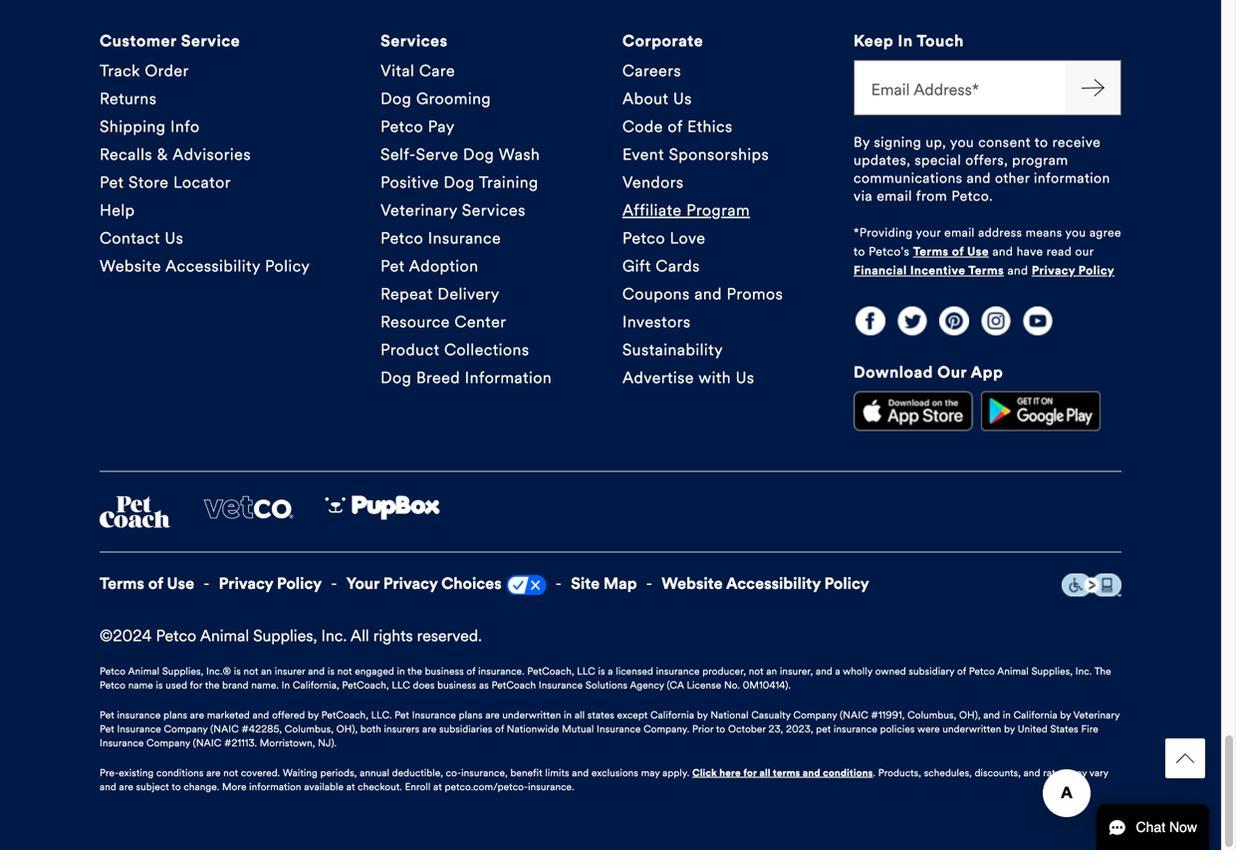 Task type: describe. For each thing, give the bounding box(es) containing it.
use inside petco's terms of use and have read our financial incentive terms and privacy policy
[[968, 244, 990, 259]]

0 vertical spatial petcoach,
[[528, 665, 575, 678]]

2023,
[[786, 723, 814, 735]]

training
[[479, 172, 539, 192]]

2 horizontal spatial terms
[[969, 263, 1005, 278]]

1 vertical spatial terms of use link
[[100, 572, 194, 594]]

and up #42285,
[[253, 709, 269, 721]]

communications
[[854, 169, 963, 187]]

help link
[[100, 196, 135, 224]]

insurance. inside petco animal supplies, inc.® is not an insurer and is not engaged in the business of insurance. petcoach, llc is a licensed insurance producer, not an insurer, and a wholly owned subsidiary of petco animal supplies, inc. the petco name is used for the brand name. in california, petcoach, llc does business as petcoach insurance solutions agency (ca license no. 0m10414).
[[479, 665, 525, 678]]

and right terms
[[803, 767, 821, 779]]

1 horizontal spatial animal
[[200, 626, 249, 646]]

privacy policy
[[219, 573, 322, 593]]

map
[[604, 573, 637, 593]]

vendors link
[[623, 168, 684, 196]]

1 may from the left
[[641, 767, 660, 779]]

the
[[1095, 665, 1112, 678]]

dog up positive dog training link
[[463, 144, 495, 164]]

store
[[129, 172, 169, 192]]

1 horizontal spatial website accessibility policy link
[[662, 572, 870, 594]]

customer
[[100, 31, 177, 51]]

accessibility inside website accessibility policy link
[[726, 573, 821, 593]]

affiliate program link
[[623, 196, 751, 224]]

1 vertical spatial oh),
[[337, 723, 358, 735]]

0 horizontal spatial privacy
[[219, 573, 273, 593]]

of inside petco's terms of use and have read our financial incentive terms and privacy policy
[[952, 244, 964, 259]]

petco left name at the bottom of page
[[100, 679, 126, 692]]

investors
[[623, 312, 691, 332]]

change.
[[184, 781, 220, 793]]

0 vertical spatial us
[[674, 88, 692, 108]]

products,
[[879, 767, 922, 779]]

is up the "brand"
[[234, 665, 241, 678]]

2 conditions from the left
[[823, 767, 874, 779]]

1 horizontal spatial supplies,
[[253, 626, 317, 646]]

terms inside terms of use link
[[100, 573, 144, 593]]

are right insurers
[[423, 723, 437, 735]]

are left marketed
[[190, 709, 204, 721]]

and up discounts,
[[984, 709, 1001, 721]]

insurance. inside . products, schedules, discounts, and rates may vary and are subject to change. more information available at checkout. enroll at petco.com/petco-insurance.
[[528, 781, 575, 793]]

0 vertical spatial website accessibility policy link
[[100, 252, 310, 280]]

limits
[[545, 767, 570, 779]]

wholly
[[843, 665, 873, 678]]

insurance inside petco animal supplies, inc.® is not an insurer and is not engaged in the business of insurance. petcoach, llc is a licensed insurance producer, not an insurer, and a wholly owned subsidiary of petco animal supplies, inc. the petco name is used for the brand name. in california, petcoach, llc does business as petcoach insurance solutions agency (ca license no. 0m10414).
[[656, 665, 700, 678]]

special
[[915, 151, 962, 169]]

from
[[917, 187, 948, 205]]

california,
[[293, 679, 340, 692]]

click here for all terms and conditions link
[[693, 766, 874, 780]]

to inside pet insurance plans are marketed and offered by petcoach, llc. pet insurance plans are underwritten in all states except california by national casualty company (naic #11991, columbus, oh), and in california by veterinary pet insurance company (naic #42285, columbus, oh), both insurers are subsidiaries of nationwide mutual insurance company. prior to october 23, 2023, pet insurance policies were underwritten by united states fire insurance company (naic #21113. morristown, nj).
[[716, 723, 726, 735]]

all inside pet insurance plans are marketed and offered by petcoach, llc. pet insurance plans are underwritten in all states except california by national casualty company (naic #11991, columbus, oh), and in california by veterinary pet insurance company (naic #42285, columbus, oh), both insurers are subsidiaries of nationwide mutual insurance company. prior to october 23, 2023, pet insurance policies were underwritten by united states fire insurance company (naic #21113. morristown, nj).
[[575, 709, 585, 721]]

sustainability
[[623, 340, 723, 360]]

0 vertical spatial business
[[425, 665, 464, 678]]

pre-existing conditions are not covered. waiting periods, annual deductible, co-insurance, benefit limits and exclusions may apply. click here for all terms and conditions
[[100, 767, 874, 779]]

1 vertical spatial company
[[164, 723, 208, 735]]

vital care link
[[381, 57, 456, 84]]

0 vertical spatial company
[[794, 709, 838, 721]]

cards
[[656, 256, 700, 276]]

is up california,
[[328, 665, 335, 678]]

1 horizontal spatial in
[[898, 31, 913, 51]]

more
[[222, 781, 247, 793]]

1 vertical spatial columbus,
[[285, 723, 334, 735]]

1 plans from the left
[[164, 709, 187, 721]]

and down "address"
[[993, 244, 1014, 259]]

pet store locator link
[[100, 168, 231, 196]]

policy inside customer service track order returns shipping info recalls & advisories pet store locator help contact us website accessibility policy
[[265, 256, 310, 276]]

23,
[[769, 723, 784, 735]]

vital
[[381, 61, 415, 80]]

0 vertical spatial services
[[381, 31, 448, 51]]

not left engaged
[[337, 665, 352, 678]]

insurance down except at the bottom of the page
[[597, 723, 641, 735]]

is left used
[[156, 679, 163, 692]]

1 california from the left
[[651, 709, 695, 721]]

petco's terms of use and have read our financial incentive terms and privacy policy
[[854, 244, 1115, 278]]

2024
[[113, 626, 152, 646]]

to inside *providing your email address means you agree to
[[854, 244, 866, 259]]

submit email address image
[[1082, 76, 1106, 99]]

collections
[[444, 340, 530, 360]]

accessibility inside customer service track order returns shipping info recalls & advisories pet store locator help contact us website accessibility policy
[[165, 256, 261, 276]]

petco inside corporate careers about us code of ethics event sponsorships vendors affiliate program petco love gift cards coupons and promos investors sustainability advertise with us
[[623, 228, 666, 248]]

1 vertical spatial services
[[462, 200, 526, 220]]

your privacy choices
[[346, 573, 502, 593]]

and down have
[[1008, 263, 1029, 278]]

vendors
[[623, 172, 684, 192]]

1 a from the left
[[608, 665, 613, 678]]

agency
[[630, 679, 665, 692]]

1 vertical spatial (naic
[[210, 723, 239, 735]]

1 horizontal spatial in
[[564, 709, 572, 721]]

dog down vital
[[381, 88, 412, 108]]

track
[[100, 61, 140, 80]]

insurance down name at the bottom of page
[[117, 723, 161, 735]]

1 vertical spatial the
[[205, 679, 220, 692]]

2 horizontal spatial insurance
[[834, 723, 878, 735]]

care
[[419, 61, 456, 80]]

1 vertical spatial privacy policy link
[[219, 572, 322, 594]]

to inside . products, schedules, discounts, and rates may vary and are subject to change. more information available at checkout. enroll at petco.com/petco-insurance.
[[172, 781, 181, 793]]

petcoach
[[492, 679, 536, 692]]

fire
[[1082, 723, 1099, 735]]

1 horizontal spatial columbus,
[[908, 709, 957, 721]]

by up prior
[[697, 709, 708, 721]]

2 vertical spatial company
[[147, 737, 190, 749]]

in inside petco animal supplies, inc.® is not an insurer and is not engaged in the business of insurance. petcoach, llc is a licensed insurance producer, not an insurer, and a wholly owned subsidiary of petco animal supplies, inc. the petco name is used for the brand name. in california, petcoach, llc does business as petcoach insurance solutions agency (ca license no. 0m10414).
[[282, 679, 290, 692]]

nationwide
[[507, 723, 560, 735]]

name.
[[251, 679, 279, 692]]

©
[[100, 626, 113, 646]]

insurance,
[[462, 767, 508, 779]]

1 vertical spatial for
[[744, 767, 757, 779]]

are up change. at the bottom
[[207, 767, 221, 779]]

2 vertical spatial us
[[736, 368, 755, 387]]

petcoach, inside pet insurance plans are marketed and offered by petcoach, llc. pet insurance plans are underwritten in all states except california by national casualty company (naic #11991, columbus, oh), and in california by veterinary pet insurance company (naic #42285, columbus, oh), both insurers are subsidiaries of nationwide mutual insurance company. prior to october 23, 2023, pet insurance policies were underwritten by united states fire insurance company (naic #21113. morristown, nj).
[[322, 709, 369, 721]]

up,
[[926, 133, 947, 151]]

of down the reserved.
[[467, 665, 476, 678]]

1 vertical spatial petcoach,
[[342, 679, 389, 692]]

© 2024 petco animal supplies, inc. all rights reserved.
[[100, 626, 482, 646]]

used
[[166, 679, 187, 692]]

info
[[170, 116, 200, 136]]

by right offered
[[308, 709, 319, 721]]

united
[[1018, 723, 1048, 735]]

not up name. at the bottom of the page
[[244, 665, 259, 678]]

petco insurance link
[[381, 224, 501, 252]]

0 vertical spatial inc.
[[321, 626, 347, 646]]

center
[[455, 312, 507, 332]]

offered
[[272, 709, 305, 721]]

2 horizontal spatial supplies,
[[1032, 665, 1073, 678]]

of inside pet insurance plans are marketed and offered by petcoach, llc. pet insurance plans are underwritten in all states except california by national casualty company (naic #11991, columbus, oh), and in california by veterinary pet insurance company (naic #42285, columbus, oh), both insurers are subsidiaries of nationwide mutual insurance company. prior to october 23, 2023, pet insurance policies were underwritten by united states fire insurance company (naic #21113. morristown, nj).
[[495, 723, 504, 735]]

site
[[571, 573, 600, 593]]

signing
[[875, 133, 922, 151]]

you inside *providing your email address means you agree to
[[1066, 225, 1087, 240]]

(ca
[[667, 679, 684, 692]]

order
[[145, 61, 189, 80]]

may inside . products, schedules, discounts, and rates may vary and are subject to change. more information available at checkout. enroll at petco.com/petco-insurance.
[[1069, 767, 1088, 779]]

are inside . products, schedules, discounts, and rates may vary and are subject to change. more information available at checkout. enroll at petco.com/petco-insurance.
[[119, 781, 133, 793]]

and right insurer,
[[816, 665, 833, 678]]

veterinary inside services vital care dog grooming petco pay self-serve dog wash positive dog training veterinary services petco insurance pet adoption repeat delivery resource center product collections dog breed information
[[381, 200, 458, 220]]

2 horizontal spatial animal
[[998, 665, 1029, 678]]

not up 0m10414).
[[749, 665, 764, 678]]

reserved.
[[417, 626, 482, 646]]

periods,
[[320, 767, 357, 779]]

ethics
[[688, 116, 733, 136]]

program
[[687, 200, 751, 220]]

app
[[971, 362, 1004, 382]]

is up solutions
[[598, 665, 606, 678]]

our
[[1076, 244, 1094, 259]]

1 vertical spatial business
[[438, 679, 477, 692]]

choices
[[442, 573, 502, 593]]

event sponsorships link
[[623, 140, 770, 168]]

co-
[[446, 767, 462, 779]]

2 a from the left
[[836, 665, 841, 678]]

click
[[693, 767, 717, 779]]

0 vertical spatial llc
[[577, 665, 596, 678]]

brand
[[222, 679, 249, 692]]

subsidiaries
[[439, 723, 493, 735]]

contact us link
[[100, 224, 184, 252]]

deductible,
[[392, 767, 443, 779]]

corporate
[[623, 31, 704, 51]]

pet inside customer service track order returns shipping info recalls & advisories pet store locator help contact us website accessibility policy
[[100, 172, 124, 192]]

not up more on the bottom
[[223, 767, 238, 779]]

affiliate
[[623, 200, 682, 220]]

corporate careers about us code of ethics event sponsorships vendors affiliate program petco love gift cards coupons and promos investors sustainability advertise with us
[[623, 31, 784, 387]]

petco up "self-"
[[381, 116, 424, 136]]

apply.
[[663, 767, 690, 779]]

product
[[381, 340, 440, 360]]

#42285,
[[242, 723, 282, 735]]

gift
[[623, 256, 651, 276]]

1 horizontal spatial all
[[760, 767, 771, 779]]

petco right 2024
[[156, 626, 196, 646]]

and left rates
[[1024, 767, 1041, 779]]

0 horizontal spatial use
[[167, 573, 194, 593]]

returns link
[[100, 84, 157, 112]]

petco love link
[[623, 224, 706, 252]]

information
[[465, 368, 552, 387]]

investors link
[[623, 308, 691, 336]]

0 vertical spatial the
[[408, 665, 422, 678]]



Task type: vqa. For each thing, say whether or not it's contained in the screenshot.
Help Link
yes



Task type: locate. For each thing, give the bounding box(es) containing it.
1 horizontal spatial services
[[462, 200, 526, 220]]

the up the does
[[408, 665, 422, 678]]

business up the does
[[425, 665, 464, 678]]

in
[[397, 665, 405, 678], [564, 709, 572, 721], [1003, 709, 1011, 721]]

styled arrow button link
[[1166, 738, 1206, 778]]

california up united
[[1014, 709, 1058, 721]]

(naic left #11991,
[[840, 709, 869, 721]]

are down existing
[[119, 781, 133, 793]]

does
[[413, 679, 435, 692]]

0 horizontal spatial email
[[877, 187, 913, 205]]

insurers
[[384, 723, 420, 735]]

2 vertical spatial terms
[[100, 573, 144, 593]]

0 horizontal spatial a
[[608, 665, 613, 678]]

privacy up © 2024 petco animal supplies, inc. all rights reserved.
[[219, 573, 273, 593]]

1 vertical spatial use
[[167, 573, 194, 593]]

columbus, up nj).
[[285, 723, 334, 735]]

0 vertical spatial terms of use link
[[914, 243, 990, 261]]

#11991,
[[872, 709, 905, 721]]

None email field
[[854, 60, 1066, 115]]

0 vertical spatial information
[[1035, 169, 1111, 187]]

1 horizontal spatial us
[[674, 88, 692, 108]]

1 horizontal spatial a
[[836, 665, 841, 678]]

underwritten
[[503, 709, 561, 721], [943, 723, 1002, 735]]

1 conditions from the left
[[157, 767, 204, 779]]

shipping
[[100, 116, 166, 136]]

privacy down read
[[1032, 263, 1076, 278]]

scroll to top image
[[1177, 749, 1195, 767]]

in right "keep"
[[898, 31, 913, 51]]

insurance down veterinary services link
[[428, 228, 501, 248]]

0 horizontal spatial may
[[641, 767, 660, 779]]

all
[[351, 626, 369, 646]]

dog down product
[[381, 368, 412, 387]]

. products, schedules, discounts, and rates may vary and are subject to change. more information available at checkout. enroll at petco.com/petco-insurance.
[[100, 767, 1109, 793]]

0 vertical spatial you
[[951, 133, 975, 151]]

insurance down the does
[[412, 709, 456, 721]]

0 horizontal spatial an
[[261, 665, 272, 678]]

your privacy choices icon image
[[507, 575, 547, 595]]

supplies, up used
[[162, 665, 204, 678]]

self-serve dog wash link
[[381, 140, 540, 168]]

site map link
[[571, 572, 637, 594]]

policy inside petco's terms of use and have read our financial incentive terms and privacy policy
[[1079, 263, 1115, 278]]

1 horizontal spatial information
[[1035, 169, 1111, 187]]

product collections link
[[381, 336, 530, 364]]

underwritten up nationwide
[[503, 709, 561, 721]]

repeat delivery link
[[381, 280, 500, 308]]

terms up financial incentive terms link
[[914, 244, 949, 259]]

2 vertical spatial insurance
[[834, 723, 878, 735]]

of up incentive
[[952, 244, 964, 259]]

updates,
[[854, 151, 911, 169]]

2 plans from the left
[[459, 709, 483, 721]]

terms down *providing your email address means you agree to in the right of the page
[[969, 263, 1005, 278]]

at down periods,
[[347, 781, 355, 793]]

available
[[304, 781, 344, 793]]

insurance inside services vital care dog grooming petco pay self-serve dog wash positive dog training veterinary services petco insurance pet adoption repeat delivery resource center product collections dog breed information
[[428, 228, 501, 248]]

1 vertical spatial llc
[[392, 679, 410, 692]]

advisories
[[173, 144, 251, 164]]

1 horizontal spatial conditions
[[823, 767, 874, 779]]

0 vertical spatial columbus,
[[908, 709, 957, 721]]

terms of use link
[[914, 243, 990, 261], [100, 572, 194, 594]]

oh), up schedules,
[[960, 709, 981, 721]]

petco up the gift
[[623, 228, 666, 248]]

were
[[918, 723, 941, 735]]

petcoach, down engaged
[[342, 679, 389, 692]]

1 at from the left
[[347, 781, 355, 793]]

0 horizontal spatial accessibility
[[165, 256, 261, 276]]

0 horizontal spatial llc
[[392, 679, 410, 692]]

1 horizontal spatial insurance.
[[528, 781, 575, 793]]

privacy inside button
[[383, 573, 438, 593]]

use
[[968, 244, 990, 259], [167, 573, 194, 593]]

veterinary up fire
[[1074, 709, 1120, 721]]

exclusions
[[592, 767, 639, 779]]

1 vertical spatial accessibility
[[726, 573, 821, 593]]

read
[[1047, 244, 1072, 259]]

2 horizontal spatial privacy
[[1032, 263, 1076, 278]]

1 vertical spatial in
[[282, 679, 290, 692]]

grooming
[[416, 88, 491, 108]]

services down training at the top
[[462, 200, 526, 220]]

1 an from the left
[[261, 665, 272, 678]]

the
[[408, 665, 422, 678], [205, 679, 220, 692]]

website down contact
[[100, 256, 161, 276]]

states
[[588, 709, 615, 721]]

owned
[[876, 665, 907, 678]]

advertise
[[623, 368, 695, 387]]

returns
[[100, 88, 157, 108]]

inc.
[[321, 626, 347, 646], [1076, 665, 1093, 678]]

insurance up pre-
[[100, 737, 144, 749]]

terms up 2024
[[100, 573, 144, 593]]

0 horizontal spatial the
[[205, 679, 220, 692]]

service
[[181, 31, 240, 51]]

in inside petco animal supplies, inc.® is not an insurer and is not engaged in the business of insurance. petcoach, llc is a licensed insurance producer, not an insurer, and a wholly owned subsidiary of petco animal supplies, inc. the petco name is used for the brand name. in california, petcoach, llc does business as petcoach insurance solutions agency (ca license no. 0m10414).
[[397, 665, 405, 678]]

sustainability link
[[623, 336, 723, 364]]

1 horizontal spatial california
[[1014, 709, 1058, 721]]

1 horizontal spatial you
[[1066, 225, 1087, 240]]

offers,
[[966, 151, 1009, 169]]

0 vertical spatial (naic
[[840, 709, 869, 721]]

and down pre-
[[100, 781, 116, 793]]

&
[[157, 144, 168, 164]]

1 horizontal spatial underwritten
[[943, 723, 1002, 735]]

dog breed information link
[[381, 364, 552, 391]]

at
[[347, 781, 355, 793], [434, 781, 442, 793]]

the down inc.®
[[205, 679, 220, 692]]

use down "address"
[[968, 244, 990, 259]]

pet inside services vital care dog grooming petco pay self-serve dog wash positive dog training veterinary services petco insurance pet adoption repeat delivery resource center product collections dog breed information
[[381, 256, 405, 276]]

website accessibility policy
[[662, 573, 870, 593]]

in down insurer
[[282, 679, 290, 692]]

privacy policy link down our
[[1032, 262, 1115, 280]]

website right map
[[662, 573, 723, 593]]

use left privacy policy
[[167, 573, 194, 593]]

for right used
[[190, 679, 203, 692]]

policies
[[881, 723, 915, 735]]

no.
[[725, 679, 741, 692]]

0 vertical spatial in
[[898, 31, 913, 51]]

positive
[[381, 172, 439, 192]]

plans up subsidiaries at the bottom left of the page
[[459, 709, 483, 721]]

information inside by signing up, you consent to receive updates, special offers, program communications and other information via email from petco.
[[1035, 169, 1111, 187]]

of inside corporate careers about us code of ethics event sponsorships vendors affiliate program petco love gift cards coupons and promos investors sustainability advertise with us
[[668, 116, 683, 136]]

0 horizontal spatial underwritten
[[503, 709, 561, 721]]

1 vertical spatial veterinary
[[1074, 709, 1120, 721]]

0 horizontal spatial terms
[[100, 573, 144, 593]]

animal
[[200, 626, 249, 646], [128, 665, 160, 678], [998, 665, 1029, 678]]

petco pay link
[[381, 112, 455, 140]]

to inside by signing up, you consent to receive updates, special offers, program communications and other information via email from petco.
[[1035, 133, 1049, 151]]

serve
[[416, 144, 459, 164]]

website inside customer service track order returns shipping info recalls & advisories pet store locator help contact us website accessibility policy
[[100, 256, 161, 276]]

an
[[261, 665, 272, 678], [767, 665, 778, 678]]

#21113.
[[224, 737, 257, 749]]

petco's
[[869, 244, 910, 259]]

event
[[623, 144, 665, 164]]

llc left the does
[[392, 679, 410, 692]]

0 vertical spatial veterinary
[[381, 200, 458, 220]]

you inside by signing up, you consent to receive updates, special offers, program communications and other information via email from petco.
[[951, 133, 975, 151]]

0 horizontal spatial oh),
[[337, 723, 358, 735]]

dog down self-serve dog wash link
[[444, 172, 475, 192]]

1 vertical spatial all
[[760, 767, 771, 779]]

petco right subsidiary
[[969, 665, 995, 678]]

marketed
[[207, 709, 250, 721]]

a
[[608, 665, 613, 678], [836, 665, 841, 678]]

to right subject
[[172, 781, 181, 793]]

1 horizontal spatial insurance
[[656, 665, 700, 678]]

for right the here
[[744, 767, 757, 779]]

0 vertical spatial email
[[877, 187, 913, 205]]

information inside . products, schedules, discounts, and rates may vary and are subject to change. more information available at checkout. enroll at petco.com/petco-insurance.
[[249, 781, 302, 793]]

0 vertical spatial accessibility
[[165, 256, 261, 276]]

inc. inside petco animal supplies, inc.® is not an insurer and is not engaged in the business of insurance. petcoach, llc is a licensed insurance producer, not an insurer, and a wholly owned subsidiary of petco animal supplies, inc. the petco name is used for the brand name. in california, petcoach, llc does business as petcoach insurance solutions agency (ca license no. 0m10414).
[[1076, 665, 1093, 678]]

us inside customer service track order returns shipping info recalls & advisories pet store locator help contact us website accessibility policy
[[165, 228, 184, 248]]

an up name. at the bottom of the page
[[261, 665, 272, 678]]

rights
[[373, 626, 413, 646]]

may left vary on the right of the page
[[1069, 767, 1088, 779]]

of left nationwide
[[495, 723, 504, 735]]

1 horizontal spatial veterinary
[[1074, 709, 1120, 721]]

of inside terms of use link
[[148, 573, 163, 593]]

1 horizontal spatial for
[[744, 767, 757, 779]]

email right your
[[945, 225, 975, 240]]

in right engaged
[[397, 665, 405, 678]]

services up vital care link at the top of page
[[381, 31, 448, 51]]

privacy right your
[[383, 573, 438, 593]]

company down used
[[164, 723, 208, 735]]

prior
[[693, 723, 714, 735]]

0 vertical spatial insurance.
[[479, 665, 525, 678]]

0 horizontal spatial services
[[381, 31, 448, 51]]

0 horizontal spatial website accessibility policy link
[[100, 252, 310, 280]]

schedules,
[[925, 767, 973, 779]]

0 horizontal spatial columbus,
[[285, 723, 334, 735]]

1 horizontal spatial accessibility
[[726, 573, 821, 593]]

coupons and promos link
[[623, 280, 784, 308]]

2 an from the left
[[767, 665, 778, 678]]

insurer,
[[780, 665, 813, 678]]

rates
[[1044, 767, 1066, 779]]

may left apply.
[[641, 767, 660, 779]]

all up mutual
[[575, 709, 585, 721]]

gift cards link
[[623, 252, 700, 280]]

0 horizontal spatial animal
[[128, 665, 160, 678]]

incentive
[[911, 263, 966, 278]]

website accessibility policy link down contact
[[100, 252, 310, 280]]

code
[[623, 116, 664, 136]]

pet adoption link
[[381, 252, 479, 280]]

0 vertical spatial underwritten
[[503, 709, 561, 721]]

you
[[951, 133, 975, 151], [1066, 225, 1087, 240]]

email down communications
[[877, 187, 913, 205]]

1 horizontal spatial privacy policy link
[[1032, 262, 1115, 280]]

financial incentive terms link
[[854, 262, 1005, 280]]

to
[[1035, 133, 1049, 151], [854, 244, 866, 259], [716, 723, 726, 735], [172, 781, 181, 793]]

2 may from the left
[[1069, 767, 1088, 779]]

information for other
[[1035, 169, 1111, 187]]

for inside petco animal supplies, inc.® is not an insurer and is not engaged in the business of insurance. petcoach, llc is a licensed insurance producer, not an insurer, and a wholly owned subsidiary of petco animal supplies, inc. the petco name is used for the brand name. in california, petcoach, llc does business as petcoach insurance solutions agency (ca license no. 0m10414).
[[190, 679, 203, 692]]

information down covered.
[[249, 781, 302, 793]]

at right enroll
[[434, 781, 442, 793]]

contact
[[100, 228, 160, 248]]

0 horizontal spatial supplies,
[[162, 665, 204, 678]]

(naic
[[840, 709, 869, 721], [210, 723, 239, 735], [193, 737, 222, 749]]

0 horizontal spatial for
[[190, 679, 203, 692]]

1 horizontal spatial terms of use link
[[914, 243, 990, 261]]

0 horizontal spatial you
[[951, 133, 975, 151]]

agree
[[1090, 225, 1122, 240]]

by
[[854, 133, 870, 151]]

program
[[1013, 151, 1069, 169]]

and right limits
[[572, 767, 589, 779]]

1 horizontal spatial llc
[[577, 665, 596, 678]]

website accessibility policy link up insurer,
[[662, 572, 870, 594]]

us
[[674, 88, 692, 108], [165, 228, 184, 248], [736, 368, 755, 387]]

0 horizontal spatial california
[[651, 709, 695, 721]]

*providing your email address means you agree to
[[854, 225, 1122, 259]]

0 vertical spatial terms
[[914, 244, 949, 259]]

terms of use link up 2024
[[100, 572, 194, 594]]

(naic down marketed
[[210, 723, 239, 735]]

0 horizontal spatial inc.
[[321, 626, 347, 646]]

0 horizontal spatial all
[[575, 709, 585, 721]]

1 vertical spatial email
[[945, 225, 975, 240]]

1 vertical spatial insurance.
[[528, 781, 575, 793]]

petco up pet adoption link
[[381, 228, 424, 248]]

plans down used
[[164, 709, 187, 721]]

pet insurance plans are marketed and offered by petcoach, llc. pet insurance plans are underwritten in all states except california by national casualty company (naic #11991, columbus, oh), and in california by veterinary pet insurance company (naic #42285, columbus, oh), both insurers are subsidiaries of nationwide mutual insurance company. prior to october 23, 2023, pet insurance policies were underwritten by united states fire insurance company (naic #21113. morristown, nj).
[[100, 709, 1120, 749]]

insurance right the pet
[[834, 723, 878, 735]]

animal up united
[[998, 665, 1029, 678]]

email inside by signing up, you consent to receive updates, special offers, program communications and other information via email from petco.
[[877, 187, 913, 205]]

arrow right 12 button
[[1066, 60, 1122, 115]]

keep
[[854, 31, 894, 51]]

0 vertical spatial insurance
[[656, 665, 700, 678]]

1 horizontal spatial use
[[968, 244, 990, 259]]

dog grooming link
[[381, 84, 491, 112]]

with
[[699, 368, 732, 387]]

information for more
[[249, 781, 302, 793]]

petco down ©
[[100, 665, 126, 678]]

services
[[381, 31, 448, 51], [462, 200, 526, 220]]

0 vertical spatial for
[[190, 679, 203, 692]]

insurance. up petcoach
[[479, 665, 525, 678]]

privacy inside petco's terms of use and have read our financial incentive terms and privacy policy
[[1032, 263, 1076, 278]]

of right subsidiary
[[958, 665, 967, 678]]

0 horizontal spatial insurance
[[117, 709, 161, 721]]

a left "wholly"
[[836, 665, 841, 678]]

code of ethics link
[[623, 112, 733, 140]]

1 vertical spatial insurance
[[117, 709, 161, 721]]

2 horizontal spatial in
[[1003, 709, 1011, 721]]

veterinary inside pet insurance plans are marketed and offered by petcoach, llc. pet insurance plans are underwritten in all states except california by national casualty company (naic #11991, columbus, oh), and in california by veterinary pet insurance company (naic #42285, columbus, oh), both insurers are subsidiaries of nationwide mutual insurance company. prior to october 23, 2023, pet insurance policies were underwritten by united states fire insurance company (naic #21113. morristown, nj).
[[1074, 709, 1120, 721]]

2 california from the left
[[1014, 709, 1058, 721]]

by left united
[[1005, 723, 1016, 735]]

and up california,
[[308, 665, 325, 678]]

0 horizontal spatial in
[[397, 665, 405, 678]]

insurance
[[656, 665, 700, 678], [117, 709, 161, 721], [834, 723, 878, 735]]

by up states
[[1061, 709, 1072, 721]]

site map
[[571, 573, 637, 593]]

0 horizontal spatial terms of use link
[[100, 572, 194, 594]]

llc
[[577, 665, 596, 678], [392, 679, 410, 692]]

recalls & advisories link
[[100, 140, 251, 168]]

us right contact
[[165, 228, 184, 248]]

and inside by signing up, you consent to receive updates, special offers, program communications and other information via email from petco.
[[967, 169, 992, 187]]

inc.®
[[206, 665, 231, 678]]

to up 'financial'
[[854, 244, 866, 259]]

1 horizontal spatial at
[[434, 781, 442, 793]]

1 vertical spatial us
[[165, 228, 184, 248]]

business left as
[[438, 679, 477, 692]]

name
[[128, 679, 153, 692]]

keep in touch
[[854, 31, 965, 51]]

track order link
[[100, 57, 189, 84]]

1 horizontal spatial website
[[662, 573, 723, 593]]

morristown,
[[260, 737, 315, 749]]

inc. left the all
[[321, 626, 347, 646]]

1 horizontal spatial oh),
[[960, 709, 981, 721]]

in up discounts,
[[1003, 709, 1011, 721]]

website accessibility policy link
[[100, 252, 310, 280], [662, 572, 870, 594]]

information down 'receive'
[[1035, 169, 1111, 187]]

to down national at the right of the page
[[716, 723, 726, 735]]

1 horizontal spatial may
[[1069, 767, 1088, 779]]

0 vertical spatial privacy policy link
[[1032, 262, 1115, 280]]

are up subsidiaries at the bottom left of the page
[[486, 709, 500, 721]]

2 vertical spatial (naic
[[193, 737, 222, 749]]

an up 0m10414).
[[767, 665, 778, 678]]

1 horizontal spatial inc.
[[1076, 665, 1093, 678]]

company up existing
[[147, 737, 190, 749]]

animal up name at the bottom of page
[[128, 665, 160, 678]]

all left terms
[[760, 767, 771, 779]]

our
[[938, 362, 968, 382]]

1 vertical spatial underwritten
[[943, 723, 1002, 735]]

1 horizontal spatial terms
[[914, 244, 949, 259]]

insurance inside petco animal supplies, inc.® is not an insurer and is not engaged in the business of insurance. petcoach, llc is a licensed insurance producer, not an insurer, and a wholly owned subsidiary of petco animal supplies, inc. the petco name is used for the brand name. in california, petcoach, llc does business as petcoach insurance solutions agency (ca license no. 0m10414).
[[539, 679, 583, 692]]

in up mutual
[[564, 709, 572, 721]]

2 at from the left
[[434, 781, 442, 793]]

dog
[[381, 88, 412, 108], [463, 144, 495, 164], [444, 172, 475, 192], [381, 368, 412, 387]]

0 horizontal spatial information
[[249, 781, 302, 793]]

petcoach,
[[528, 665, 575, 678], [342, 679, 389, 692], [322, 709, 369, 721]]

inc. left the the
[[1076, 665, 1093, 678]]

and up petco.
[[967, 169, 992, 187]]

and inside corporate careers about us code of ethics event sponsorships vendors affiliate program petco love gift cards coupons and promos investors sustainability advertise with us
[[695, 284, 722, 304]]

1 horizontal spatial an
[[767, 665, 778, 678]]

conditions down the pet
[[823, 767, 874, 779]]

licensed
[[616, 665, 654, 678]]

email inside *providing your email address means you agree to
[[945, 225, 975, 240]]

insurance down name at the bottom of page
[[117, 709, 161, 721]]

2 vertical spatial petcoach,
[[322, 709, 369, 721]]



